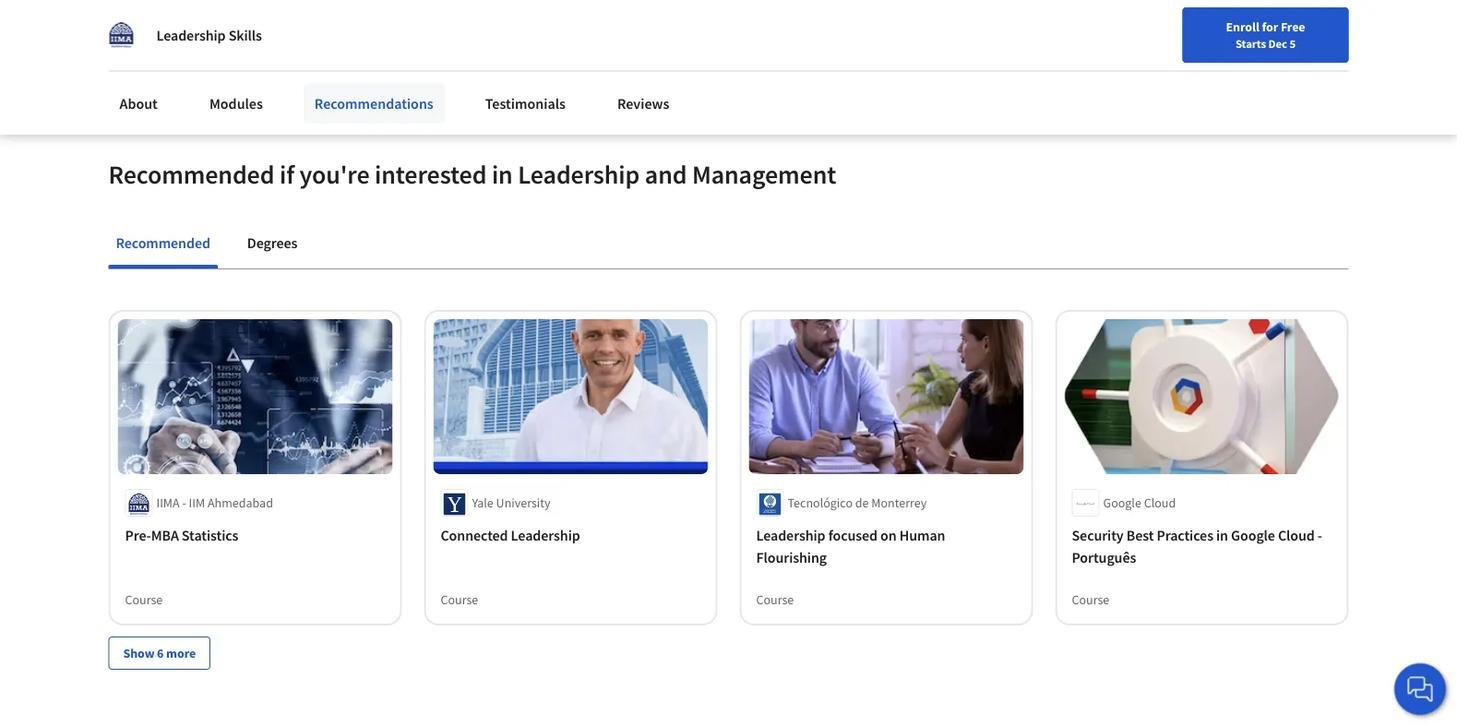 Task type: describe. For each thing, give the bounding box(es) containing it.
recommendations link
[[304, 83, 445, 124]]

reviews link
[[606, 83, 681, 124]]

google cloud
[[1104, 495, 1176, 511]]

recommendations
[[315, 94, 434, 113]]

iim
[[189, 495, 205, 511]]

google inside security best practices in google cloud - português
[[1232, 526, 1276, 545]]

course for pre-mba statistics
[[125, 592, 163, 608]]

show 6 more
[[123, 645, 196, 662]]

leadership focused on human flourishing
[[757, 526, 946, 567]]

course for leadership focused on human flourishing
[[757, 592, 794, 608]]

interested
[[375, 159, 487, 191]]

security
[[1072, 526, 1124, 545]]

practices
[[1157, 526, 1214, 545]]

recommendation tabs tab list
[[108, 221, 1349, 269]]

connected leadership
[[441, 526, 580, 545]]

tecnológico
[[788, 495, 853, 511]]

show
[[123, 645, 155, 662]]

dec
[[1269, 36, 1288, 51]]

5
[[1290, 36, 1296, 51]]

leadership left and
[[518, 159, 640, 191]]

security best practices in google cloud - português
[[1072, 526, 1323, 567]]

testimonials link
[[474, 83, 577, 124]]

leadership inside leadership focused on human flourishing
[[757, 526, 826, 545]]

tecnológico de monterrey
[[788, 495, 927, 511]]

português
[[1072, 548, 1137, 567]]

pre-mba statistics link
[[125, 524, 385, 546]]

chat with us image
[[1406, 675, 1435, 704]]

yale
[[472, 495, 494, 511]]

recommended if you're interested in leadership and management
[[108, 159, 837, 191]]

modules link
[[198, 83, 274, 124]]

0 vertical spatial -
[[182, 495, 186, 511]]

leadership left skills
[[156, 26, 226, 44]]

course for connected leadership
[[441, 592, 478, 608]]

pre-
[[125, 526, 151, 545]]

monterrey
[[872, 495, 927, 511]]

- inside security best practices in google cloud - português
[[1318, 526, 1323, 545]]

yale university
[[472, 495, 551, 511]]

leadership focused on human flourishing link
[[757, 524, 1017, 569]]

connected
[[441, 526, 508, 545]]

recommended for recommended if you're interested in leadership and management
[[108, 159, 275, 191]]

starts
[[1236, 36, 1267, 51]]

0 vertical spatial cloud
[[1144, 495, 1176, 511]]

connected leadership link
[[441, 524, 701, 546]]

reviews
[[618, 94, 670, 113]]



Task type: vqa. For each thing, say whether or not it's contained in the screenshot.
2nd Course
yes



Task type: locate. For each thing, give the bounding box(es) containing it.
1 course from the left
[[125, 592, 163, 608]]

security best practices in google cloud - português link
[[1072, 524, 1333, 569]]

university
[[496, 495, 551, 511]]

course
[[125, 592, 163, 608], [441, 592, 478, 608], [757, 592, 794, 608], [1072, 592, 1110, 608]]

show 6 more button
[[108, 637, 211, 670]]

more
[[166, 645, 196, 662]]

0 vertical spatial google
[[1104, 495, 1142, 511]]

you're
[[299, 159, 370, 191]]

6
[[157, 645, 164, 662]]

about link
[[108, 83, 169, 124]]

1 horizontal spatial google
[[1232, 526, 1276, 545]]

cloud inside security best practices in google cloud - português
[[1279, 526, 1315, 545]]

human
[[900, 526, 946, 545]]

course up show
[[125, 592, 163, 608]]

recommended
[[108, 159, 275, 191], [116, 234, 210, 252]]

course for security best practices in google cloud - português
[[1072, 592, 1110, 608]]

about
[[120, 94, 158, 113]]

1 vertical spatial google
[[1232, 526, 1276, 545]]

modules
[[209, 94, 263, 113]]

leadership
[[156, 26, 226, 44], [518, 159, 640, 191], [511, 526, 580, 545], [757, 526, 826, 545]]

0 vertical spatial in
[[492, 159, 513, 191]]

testimonials
[[485, 94, 566, 113]]

iima - iim ahmedabad
[[156, 495, 273, 511]]

2 course from the left
[[441, 592, 478, 608]]

1 vertical spatial cloud
[[1279, 526, 1315, 545]]

on
[[881, 526, 897, 545]]

0 horizontal spatial -
[[182, 495, 186, 511]]

best
[[1127, 526, 1154, 545]]

in right practices
[[1217, 526, 1229, 545]]

course down connected
[[441, 592, 478, 608]]

in right interested
[[492, 159, 513, 191]]

collection element
[[97, 270, 1360, 700]]

google up best
[[1104, 495, 1142, 511]]

menu item
[[1070, 18, 1189, 78]]

coursera image
[[22, 15, 139, 45]]

mba
[[151, 526, 179, 545]]

pre-mba statistics
[[125, 526, 239, 545]]

leadership skills
[[156, 26, 262, 44]]

0 vertical spatial recommended
[[108, 159, 275, 191]]

1 vertical spatial recommended
[[116, 234, 210, 252]]

ahmedabad
[[208, 495, 273, 511]]

1 horizontal spatial cloud
[[1279, 526, 1315, 545]]

statistics
[[182, 526, 239, 545]]

1 horizontal spatial in
[[1217, 526, 1229, 545]]

1 vertical spatial -
[[1318, 526, 1323, 545]]

in inside security best practices in google cloud - português
[[1217, 526, 1229, 545]]

if
[[280, 159, 294, 191]]

flourishing
[[757, 548, 827, 567]]

iima
[[156, 495, 180, 511]]

de
[[856, 495, 869, 511]]

1 horizontal spatial -
[[1318, 526, 1323, 545]]

recommended inside button
[[116, 234, 210, 252]]

for
[[1262, 18, 1279, 35]]

0 horizontal spatial in
[[492, 159, 513, 191]]

and
[[645, 159, 687, 191]]

0 horizontal spatial cloud
[[1144, 495, 1176, 511]]

4 course from the left
[[1072, 592, 1110, 608]]

-
[[182, 495, 186, 511], [1318, 526, 1323, 545]]

enroll
[[1226, 18, 1260, 35]]

enroll for free starts dec 5
[[1226, 18, 1306, 51]]

free
[[1281, 18, 1306, 35]]

degrees
[[247, 234, 298, 252]]

iima - iim ahmedabad image
[[108, 22, 134, 48]]

3 course from the left
[[757, 592, 794, 608]]

0 horizontal spatial google
[[1104, 495, 1142, 511]]

show notifications image
[[1208, 23, 1231, 45]]

recommended button
[[108, 221, 218, 265]]

recommended for recommended
[[116, 234, 210, 252]]

course down português
[[1072, 592, 1110, 608]]

leadership up flourishing
[[757, 526, 826, 545]]

course down flourishing
[[757, 592, 794, 608]]

cloud
[[1144, 495, 1176, 511], [1279, 526, 1315, 545]]

leadership down university
[[511, 526, 580, 545]]

skills
[[229, 26, 262, 44]]

management
[[692, 159, 837, 191]]

in
[[492, 159, 513, 191], [1217, 526, 1229, 545]]

google
[[1104, 495, 1142, 511], [1232, 526, 1276, 545]]

google right practices
[[1232, 526, 1276, 545]]

degrees button
[[240, 221, 305, 265]]

1 vertical spatial in
[[1217, 526, 1229, 545]]

focused
[[829, 526, 878, 545]]



